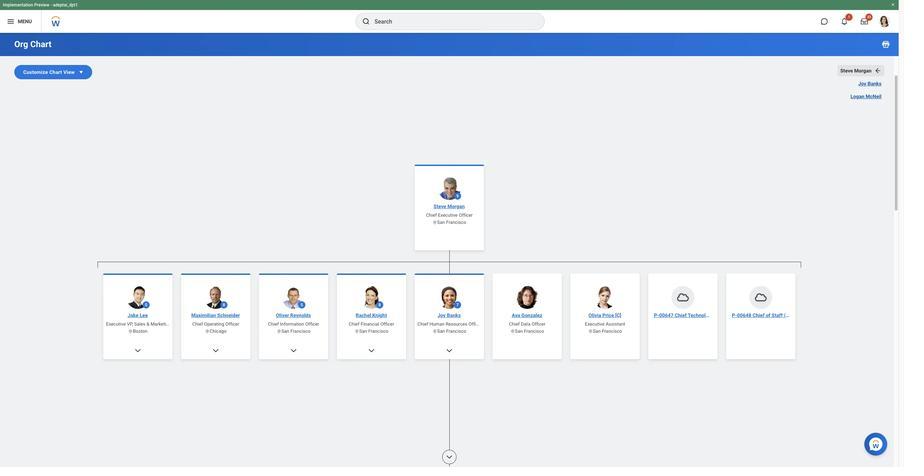 Task type: describe. For each thing, give the bounding box(es) containing it.
resources
[[446, 322, 468, 327]]

&
[[147, 322, 150, 327]]

price
[[603, 313, 615, 319]]

officer for rachel knight
[[381, 322, 395, 327]]

joy banks button
[[856, 78, 885, 89]]

p-00648 chief of staff (unfilled)
[[733, 313, 805, 319]]

maximilian schneider link
[[189, 312, 243, 319]]

location image for maximilian
[[205, 329, 210, 334]]

steve morgan, steve morgan, 9 direct reports element
[[98, 268, 805, 468]]

chief human resources officer
[[418, 322, 483, 327]]

implementation
[[3, 3, 33, 8]]

chevron down image for schneider
[[212, 347, 220, 355]]

officer for steve morgan
[[459, 213, 473, 218]]

olivia
[[589, 313, 602, 319]]

human
[[430, 322, 445, 327]]

adeptai_dpt1
[[53, 3, 78, 8]]

menu button
[[0, 10, 41, 33]]

assistant
[[606, 322, 626, 327]]

8 for knight
[[379, 303, 381, 308]]

chevron down image for knight
[[368, 347, 375, 355]]

(unfilled) inside p-00647 chief technology officer (cto) (unfilled) link
[[747, 313, 768, 319]]

location image for oliver reynolds
[[277, 329, 282, 334]]

information
[[280, 322, 304, 327]]

san for rachel
[[360, 329, 367, 334]]

Search Workday  search field
[[375, 14, 530, 29]]

steve morgan button
[[838, 65, 885, 77]]

rachel knight link
[[353, 312, 390, 319]]

chief left of
[[753, 313, 765, 319]]

logan mcneil button
[[848, 91, 885, 102]]

menu banner
[[0, 0, 899, 33]]

org
[[14, 39, 28, 49]]

joy inside joy banks button
[[859, 81, 867, 87]]

chief for rachel knight
[[349, 322, 360, 327]]

[c]
[[616, 313, 622, 319]]

officer for ava gonzalez
[[532, 322, 546, 327]]

rachel
[[356, 313, 371, 319]]

maximilian
[[191, 313, 216, 319]]

5 for lee
[[145, 303, 147, 308]]

p-00648 chief of staff (unfilled) link
[[730, 312, 805, 319]]

chief for joy banks
[[418, 322, 429, 327]]

customize
[[23, 69, 48, 75]]

staff
[[772, 313, 783, 319]]

p- for 00648
[[733, 313, 738, 319]]

caret down image
[[78, 69, 85, 76]]

chief data officer
[[509, 322, 546, 327]]

oliver reynolds link
[[273, 312, 314, 319]]

implementation preview -   adeptai_dpt1
[[3, 3, 78, 8]]

operating
[[204, 322, 224, 327]]

san francisco for banks
[[437, 329, 467, 334]]

data
[[521, 322, 531, 327]]

jake lee
[[128, 313, 148, 319]]

location image for jake
[[128, 329, 133, 334]]

chief for ava gonzalez
[[509, 322, 520, 327]]

officer left (cto)
[[716, 313, 731, 319]]

joy banks inside steve morgan, steve morgan, 9 direct reports "element"
[[438, 313, 461, 319]]

san francisco for reynolds
[[282, 329, 311, 334]]

chevron down image for banks
[[446, 347, 453, 355]]

rachel knight
[[356, 313, 387, 319]]

chief financial officer
[[349, 322, 395, 327]]

francisco for banks
[[446, 329, 467, 334]]

oliver reynolds
[[276, 313, 311, 319]]

00648
[[738, 313, 752, 319]]

search image
[[362, 17, 371, 26]]

chief for steve morgan
[[426, 213, 437, 218]]

menu
[[18, 18, 32, 24]]

san francisco for knight
[[360, 329, 389, 334]]

chart for customize
[[49, 69, 62, 75]]

mcneil
[[866, 94, 882, 99]]

33 button
[[857, 14, 873, 29]]

steve morgan inside the steve morgan link
[[434, 204, 465, 209]]

chevron down image
[[446, 454, 453, 461]]

location image for joy
[[433, 329, 437, 334]]

steve inside button
[[841, 68, 854, 74]]

ava
[[512, 313, 521, 319]]

maximilian schneider
[[191, 313, 240, 319]]

jake lee link
[[125, 312, 151, 319]]

location image for rachel
[[355, 329, 360, 334]]

francisco for gonzalez
[[524, 329, 545, 334]]

p-00647 chief technology officer (cto) (unfilled) link
[[652, 312, 768, 319]]

location image for steve morgan
[[433, 220, 437, 225]]

chief operating officer
[[192, 322, 239, 327]]

executive vp, sales & marketing
[[106, 322, 171, 327]]

chief executive officer
[[426, 213, 473, 218]]

san for oliver
[[282, 329, 289, 334]]



Task type: locate. For each thing, give the bounding box(es) containing it.
3 chevron down image from the left
[[290, 347, 297, 355]]

chicago
[[210, 329, 227, 334]]

0 horizontal spatial location image
[[277, 329, 282, 334]]

knight
[[373, 313, 387, 319]]

location image down human at the bottom left of the page
[[433, 329, 437, 334]]

francisco
[[446, 220, 467, 225], [291, 329, 311, 334], [369, 329, 389, 334], [446, 329, 467, 334], [524, 329, 545, 334], [602, 329, 622, 334]]

8 for schneider
[[223, 303, 225, 308]]

vp,
[[127, 322, 133, 327]]

executive left vp,
[[106, 322, 126, 327]]

officer right resources
[[469, 322, 483, 327]]

location image down information
[[277, 329, 282, 334]]

org chart main content
[[0, 2, 899, 468]]

5 up lee at left bottom
[[145, 303, 147, 308]]

4 location image from the left
[[433, 329, 437, 334]]

customize chart view
[[23, 69, 75, 75]]

financial
[[361, 322, 380, 327]]

0 horizontal spatial 8
[[223, 303, 225, 308]]

2 (unfilled) from the left
[[785, 313, 805, 319]]

officer
[[459, 213, 473, 218], [716, 313, 731, 319], [226, 322, 239, 327], [306, 322, 319, 327], [381, 322, 395, 327], [469, 322, 483, 327], [532, 322, 546, 327]]

1 horizontal spatial morgan
[[855, 68, 872, 74]]

san francisco for price
[[593, 329, 622, 334]]

francisco down resources
[[446, 329, 467, 334]]

san down financial
[[360, 329, 367, 334]]

officer down the steve morgan link
[[459, 213, 473, 218]]

san francisco down chief data officer
[[515, 329, 545, 334]]

executive
[[438, 213, 458, 218], [106, 322, 126, 327], [585, 322, 605, 327]]

0 horizontal spatial joy
[[438, 313, 446, 319]]

1 horizontal spatial joy banks
[[859, 81, 882, 87]]

chart for org
[[30, 39, 52, 49]]

(unfilled)
[[747, 313, 768, 319], [785, 313, 805, 319]]

chevron down image for lee
[[134, 347, 142, 355]]

p-00647 chief technology officer (cto) (unfilled)
[[655, 313, 768, 319]]

0 vertical spatial steve
[[841, 68, 854, 74]]

olivia price [c] link
[[586, 312, 625, 319]]

1 horizontal spatial executive
[[438, 213, 458, 218]]

5 for reynolds
[[301, 303, 303, 308]]

chart left view
[[49, 69, 62, 75]]

1 horizontal spatial location image
[[433, 220, 437, 225]]

0 horizontal spatial p-
[[655, 313, 660, 319]]

lee
[[140, 313, 148, 319]]

san for steve
[[437, 220, 445, 225]]

san francisco
[[437, 220, 467, 225], [282, 329, 311, 334], [360, 329, 389, 334], [437, 329, 467, 334], [515, 329, 545, 334], [593, 329, 622, 334]]

2 8 from the left
[[379, 303, 381, 308]]

banks up resources
[[447, 313, 461, 319]]

0 horizontal spatial steve morgan
[[434, 204, 465, 209]]

(unfilled) inside p-00648 chief of staff (unfilled) link
[[785, 313, 805, 319]]

executive for jake lee
[[106, 322, 126, 327]]

(cto)
[[732, 313, 745, 319]]

san down human at the bottom left of the page
[[437, 329, 445, 334]]

location image down chief data officer
[[511, 329, 515, 334]]

p- for 00647
[[655, 313, 660, 319]]

0 vertical spatial steve morgan
[[841, 68, 872, 74]]

0 vertical spatial morgan
[[855, 68, 872, 74]]

1
[[849, 15, 851, 19]]

print org chart image
[[882, 40, 891, 49]]

steve up the logan
[[841, 68, 854, 74]]

francisco down chief financial officer
[[369, 329, 389, 334]]

0 vertical spatial banks
[[868, 81, 882, 87]]

arrow left image
[[875, 67, 882, 74]]

0 vertical spatial joy banks
[[859, 81, 882, 87]]

san francisco down chief executive officer
[[437, 220, 467, 225]]

1 button
[[837, 14, 853, 29]]

1 vertical spatial steve
[[434, 204, 447, 209]]

chief for maximilian schneider
[[192, 322, 203, 327]]

1 vertical spatial banks
[[447, 313, 461, 319]]

joy banks inside button
[[859, 81, 882, 87]]

chevron down image down chief information officer
[[290, 347, 297, 355]]

5 up reynolds
[[301, 303, 303, 308]]

1 horizontal spatial 8
[[379, 303, 381, 308]]

san francisco down executive assistant
[[593, 329, 622, 334]]

steve morgan link
[[431, 203, 468, 210]]

technology
[[688, 313, 715, 319]]

org chart
[[14, 39, 52, 49]]

of
[[766, 313, 771, 319]]

1 p- from the left
[[655, 313, 660, 319]]

chief down the steve morgan link
[[426, 213, 437, 218]]

chief down maximilian on the bottom left
[[192, 322, 203, 327]]

location image for olivia
[[589, 329, 593, 334]]

san
[[437, 220, 445, 225], [282, 329, 289, 334], [360, 329, 367, 334], [437, 329, 445, 334], [515, 329, 523, 334], [593, 329, 601, 334]]

steve morgan up chief executive officer
[[434, 204, 465, 209]]

location image down executive assistant
[[589, 329, 593, 334]]

executive down olivia
[[585, 322, 605, 327]]

ava gonzalez link
[[509, 312, 546, 319]]

steve morgan up joy banks button
[[841, 68, 872, 74]]

san down chief executive officer
[[437, 220, 445, 225]]

chief right 00647
[[675, 313, 687, 319]]

0 horizontal spatial 5
[[145, 303, 147, 308]]

5 location image from the left
[[589, 329, 593, 334]]

1 8 from the left
[[223, 303, 225, 308]]

1 5 from the left
[[145, 303, 147, 308]]

morgan inside button
[[855, 68, 872, 74]]

1 chevron down image from the left
[[134, 347, 142, 355]]

location image down chief executive officer
[[433, 220, 437, 225]]

steve up chief executive officer
[[434, 204, 447, 209]]

officer down reynolds
[[306, 322, 319, 327]]

2 p- from the left
[[733, 313, 738, 319]]

marketing
[[151, 322, 171, 327]]

2 location image from the left
[[205, 329, 210, 334]]

9
[[457, 194, 459, 199]]

francisco for knight
[[369, 329, 389, 334]]

chevron down image down boston at left
[[134, 347, 142, 355]]

2 horizontal spatial executive
[[585, 322, 605, 327]]

san for ava
[[515, 329, 523, 334]]

1 (unfilled) from the left
[[747, 313, 768, 319]]

steve morgan
[[841, 68, 872, 74], [434, 204, 465, 209]]

steve morgan inside steve morgan button
[[841, 68, 872, 74]]

1 vertical spatial steve morgan
[[434, 204, 465, 209]]

logan mcneil
[[851, 94, 882, 99]]

view
[[63, 69, 75, 75]]

joy up human at the bottom left of the page
[[438, 313, 446, 319]]

san francisco for gonzalez
[[515, 329, 545, 334]]

joy inside "joy banks" link
[[438, 313, 446, 319]]

joy banks link
[[435, 312, 464, 319]]

sales
[[134, 322, 146, 327]]

00647
[[660, 313, 674, 319]]

jake
[[128, 313, 139, 319]]

chief down 'oliver'
[[268, 322, 279, 327]]

officer for maximilian schneider
[[226, 322, 239, 327]]

customize chart view button
[[14, 65, 92, 79]]

banks inside joy banks button
[[868, 81, 882, 87]]

ava gonzalez
[[512, 313, 543, 319]]

0 horizontal spatial steve
[[434, 204, 447, 209]]

chevron down image for reynolds
[[290, 347, 297, 355]]

san down executive assistant
[[593, 329, 601, 334]]

location image for ava gonzalez
[[511, 329, 515, 334]]

san francisco down chief information officer
[[282, 329, 311, 334]]

officer down knight
[[381, 322, 395, 327]]

logan
[[851, 94, 865, 99]]

executive down the steve morgan link
[[438, 213, 458, 218]]

joy banks up mcneil at the right of the page
[[859, 81, 882, 87]]

francisco down chief data officer
[[524, 329, 545, 334]]

banks inside "joy banks" link
[[447, 313, 461, 319]]

chief
[[426, 213, 437, 218], [675, 313, 687, 319], [753, 313, 765, 319], [192, 322, 203, 327], [268, 322, 279, 327], [349, 322, 360, 327], [418, 322, 429, 327], [509, 322, 520, 327]]

chevron down image down chicago
[[212, 347, 220, 355]]

justify image
[[6, 17, 15, 26]]

4 chevron down image from the left
[[368, 347, 375, 355]]

chief down rachel
[[349, 322, 360, 327]]

0 vertical spatial joy
[[859, 81, 867, 87]]

joy banks up chief human resources officer
[[438, 313, 461, 319]]

1 horizontal spatial steve morgan
[[841, 68, 872, 74]]

joy down steve morgan button
[[859, 81, 867, 87]]

p- inside p-00647 chief technology officer (cto) (unfilled) link
[[655, 313, 660, 319]]

san down 'data'
[[515, 329, 523, 334]]

san down information
[[282, 329, 289, 334]]

1 vertical spatial chart
[[49, 69, 62, 75]]

francisco down assistant
[[602, 329, 622, 334]]

officer down the schneider
[[226, 322, 239, 327]]

1 vertical spatial joy
[[438, 313, 446, 319]]

san francisco for morgan
[[437, 220, 467, 225]]

morgan
[[855, 68, 872, 74], [448, 204, 465, 209]]

san francisco down chief human resources officer
[[437, 329, 467, 334]]

chevron down image down chief human resources officer
[[446, 347, 453, 355]]

5 chevron down image from the left
[[446, 347, 453, 355]]

1 horizontal spatial steve
[[841, 68, 854, 74]]

officer for oliver reynolds
[[306, 322, 319, 327]]

2 horizontal spatial location image
[[511, 329, 515, 334]]

chevron down image down chief financial officer
[[368, 347, 375, 355]]

8 up knight
[[379, 303, 381, 308]]

location image down "operating"
[[205, 329, 210, 334]]

chief left human at the bottom left of the page
[[418, 322, 429, 327]]

gonzalez
[[522, 313, 543, 319]]

oliver
[[276, 313, 289, 319]]

banks up mcneil at the right of the page
[[868, 81, 882, 87]]

executive assistant
[[585, 322, 626, 327]]

1 horizontal spatial joy
[[859, 81, 867, 87]]

0 horizontal spatial executive
[[106, 322, 126, 327]]

san for joy
[[437, 329, 445, 334]]

olivia price [c]
[[589, 313, 622, 319]]

close environment banner image
[[892, 3, 896, 7]]

inbox large image
[[862, 18, 869, 25]]

p-
[[655, 313, 660, 319], [733, 313, 738, 319]]

location image down vp,
[[128, 329, 133, 334]]

profile logan mcneil image
[[879, 16, 891, 29]]

1 horizontal spatial banks
[[868, 81, 882, 87]]

chart inside button
[[49, 69, 62, 75]]

location image
[[433, 220, 437, 225], [277, 329, 282, 334], [511, 329, 515, 334]]

2 chevron down image from the left
[[212, 347, 220, 355]]

morgan up joy banks button
[[855, 68, 872, 74]]

reynolds
[[291, 313, 311, 319]]

location image
[[128, 329, 133, 334], [205, 329, 210, 334], [355, 329, 360, 334], [433, 329, 437, 334], [589, 329, 593, 334]]

san for olivia
[[593, 329, 601, 334]]

schneider
[[217, 313, 240, 319]]

1 horizontal spatial p-
[[733, 313, 738, 319]]

francisco for reynolds
[[291, 329, 311, 334]]

notifications large image
[[842, 18, 849, 25]]

33
[[868, 15, 872, 19]]

chart
[[30, 39, 52, 49], [49, 69, 62, 75]]

chief down ava
[[509, 322, 520, 327]]

8 up the schneider
[[223, 303, 225, 308]]

chart right org
[[30, 39, 52, 49]]

1 vertical spatial joy banks
[[438, 313, 461, 319]]

(unfilled) right staff
[[785, 313, 805, 319]]

1 vertical spatial morgan
[[448, 204, 465, 209]]

boston
[[133, 329, 148, 334]]

chief information officer
[[268, 322, 319, 327]]

joy banks
[[859, 81, 882, 87], [438, 313, 461, 319]]

2 5 from the left
[[301, 303, 303, 308]]

location image down chief financial officer
[[355, 329, 360, 334]]

1 location image from the left
[[128, 329, 133, 334]]

3 location image from the left
[[355, 329, 360, 334]]

1 horizontal spatial (unfilled)
[[785, 313, 805, 319]]

-
[[50, 3, 52, 8]]

banks
[[868, 81, 882, 87], [447, 313, 461, 319]]

0 horizontal spatial (unfilled)
[[747, 313, 768, 319]]

0 horizontal spatial banks
[[447, 313, 461, 319]]

0 vertical spatial chart
[[30, 39, 52, 49]]

steve
[[841, 68, 854, 74], [434, 204, 447, 209]]

preview
[[34, 3, 49, 8]]

chevron down image
[[134, 347, 142, 355], [212, 347, 220, 355], [290, 347, 297, 355], [368, 347, 375, 355], [446, 347, 453, 355]]

executive for olivia price [c]
[[585, 322, 605, 327]]

0 horizontal spatial joy banks
[[438, 313, 461, 319]]

francisco for morgan
[[446, 220, 467, 225]]

francisco down chief information officer
[[291, 329, 311, 334]]

morgan down 9
[[448, 204, 465, 209]]

joy
[[859, 81, 867, 87], [438, 313, 446, 319]]

san francisco down chief financial officer
[[360, 329, 389, 334]]

francisco for price
[[602, 329, 622, 334]]

0 horizontal spatial morgan
[[448, 204, 465, 209]]

5
[[145, 303, 147, 308], [301, 303, 303, 308]]

(unfilled) right (cto)
[[747, 313, 768, 319]]

officer down gonzalez
[[532, 322, 546, 327]]

chief for oliver reynolds
[[268, 322, 279, 327]]

8
[[223, 303, 225, 308], [379, 303, 381, 308]]

1 horizontal spatial 5
[[301, 303, 303, 308]]

francisco down chief executive officer
[[446, 220, 467, 225]]

p- inside p-00648 chief of staff (unfilled) link
[[733, 313, 738, 319]]

7
[[457, 303, 459, 308]]



Task type: vqa. For each thing, say whether or not it's contained in the screenshot.
left report
no



